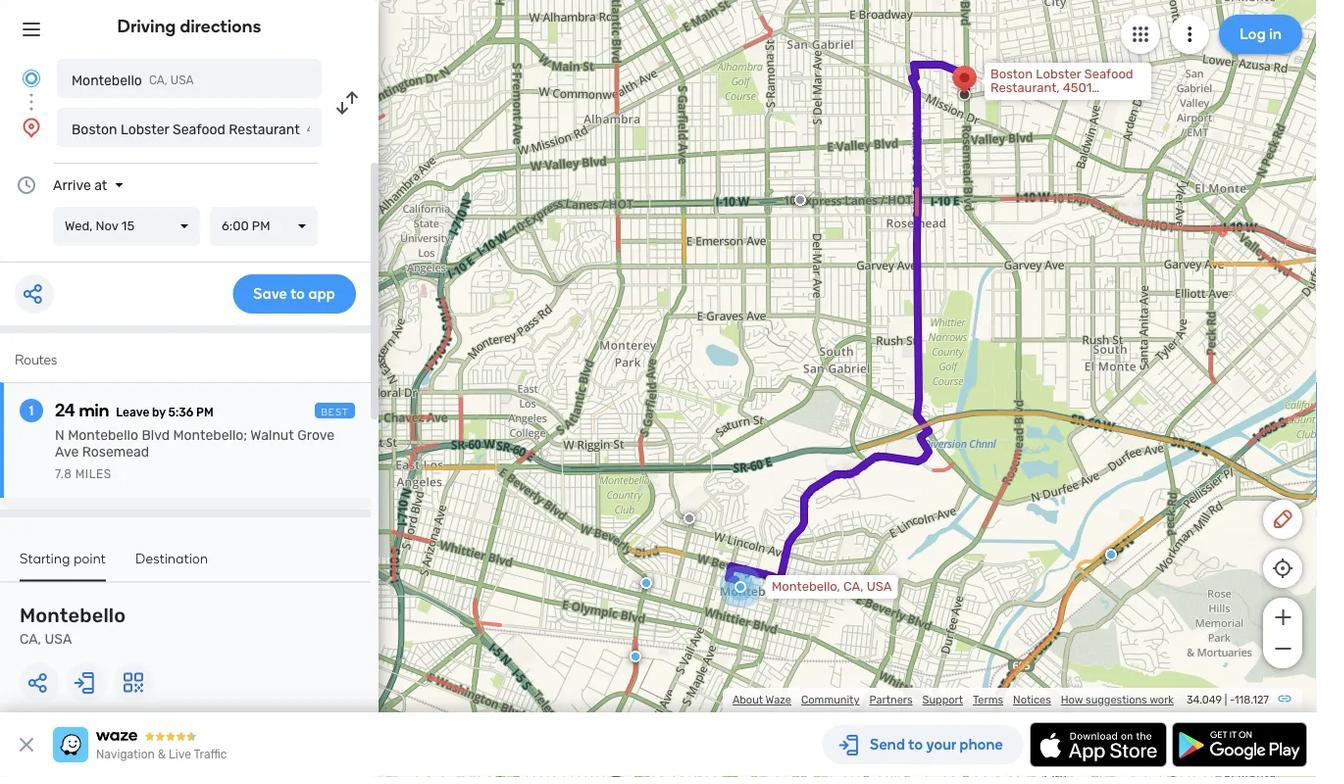 Task type: locate. For each thing, give the bounding box(es) containing it.
1 vertical spatial pm
[[196, 406, 213, 420]]

0 vertical spatial montebello
[[72, 72, 142, 88]]

montebello, ca, usa
[[772, 580, 892, 595]]

ca, right montebello,
[[843, 580, 864, 595]]

how
[[1061, 694, 1083, 707]]

1 horizontal spatial pm
[[252, 219, 270, 234]]

7.8
[[55, 468, 72, 482]]

ave
[[55, 444, 79, 460]]

seafood
[[173, 121, 225, 137]]

2 vertical spatial ca,
[[20, 632, 41, 648]]

blvd
[[142, 428, 170, 444]]

x image
[[15, 734, 38, 757]]

montebello
[[72, 72, 142, 88], [68, 428, 138, 444], [20, 605, 126, 628]]

montebello ca, usa
[[72, 72, 194, 88], [20, 605, 126, 648]]

1 vertical spatial montebello
[[68, 428, 138, 444]]

accident image
[[794, 194, 806, 206], [684, 513, 695, 525]]

n
[[55, 428, 64, 444]]

pm up montebello;
[[196, 406, 213, 420]]

partners
[[869, 694, 913, 707]]

montebello ca, usa down starting point 'button'
[[20, 605, 126, 648]]

wed,
[[65, 219, 93, 234]]

driving directions
[[117, 16, 261, 37]]

0 vertical spatial pm
[[252, 219, 270, 234]]

2 vertical spatial usa
[[45, 632, 72, 648]]

2 horizontal spatial usa
[[867, 580, 892, 595]]

support
[[922, 694, 963, 707]]

leave
[[116, 406, 149, 420]]

montebello,
[[772, 580, 840, 595]]

miles
[[75, 468, 111, 482]]

usa
[[170, 74, 194, 87], [867, 580, 892, 595], [45, 632, 72, 648]]

navigation & live traffic
[[96, 748, 227, 762]]

1 vertical spatial montebello ca, usa
[[20, 605, 126, 648]]

&
[[158, 748, 166, 762]]

rosemead
[[82, 444, 149, 460]]

driving
[[117, 16, 176, 37]]

montebello;
[[173, 428, 247, 444]]

boston lobster seafood restaurant
[[72, 121, 300, 137]]

pencil image
[[1271, 508, 1295, 532]]

notices
[[1013, 694, 1051, 707]]

terms link
[[973, 694, 1003, 707]]

montebello ca, usa up the lobster
[[72, 72, 194, 88]]

directions
[[180, 16, 261, 37]]

partners link
[[869, 694, 913, 707]]

wed, nov 15 list box
[[53, 207, 200, 246]]

montebello down starting point 'button'
[[20, 605, 126, 628]]

montebello inside 'n montebello blvd montebello; walnut grove ave rosemead 7.8 miles'
[[68, 428, 138, 444]]

1 horizontal spatial ca,
[[149, 74, 168, 87]]

1 vertical spatial usa
[[867, 580, 892, 595]]

boston lobster seafood restaurant button
[[57, 108, 322, 147]]

destination button
[[135, 550, 208, 580]]

usa down starting point 'button'
[[45, 632, 72, 648]]

waze
[[766, 694, 791, 707]]

zoom out image
[[1271, 637, 1295, 661]]

montebello up the boston
[[72, 72, 142, 88]]

suggestions
[[1086, 694, 1147, 707]]

2 horizontal spatial ca,
[[843, 580, 864, 595]]

support link
[[922, 694, 963, 707]]

work
[[1150, 694, 1174, 707]]

min
[[79, 400, 109, 421]]

0 vertical spatial usa
[[170, 74, 194, 87]]

live
[[169, 748, 191, 762]]

community
[[801, 694, 860, 707]]

1 horizontal spatial usa
[[170, 74, 194, 87]]

0 horizontal spatial pm
[[196, 406, 213, 420]]

-
[[1230, 694, 1235, 707]]

1 vertical spatial ca,
[[843, 580, 864, 595]]

pm right 6:00
[[252, 219, 270, 234]]

traffic
[[194, 748, 227, 762]]

ca, down starting point 'button'
[[20, 632, 41, 648]]

usa right montebello,
[[867, 580, 892, 595]]

1 vertical spatial accident image
[[684, 513, 695, 525]]

usa up boston lobster seafood restaurant button
[[170, 74, 194, 87]]

6:00 pm list box
[[210, 207, 318, 246]]

clock image
[[15, 174, 38, 197]]

boston
[[72, 121, 117, 137]]

118.127
[[1235, 694, 1269, 707]]

pm
[[252, 219, 270, 234], [196, 406, 213, 420]]

ca, up the lobster
[[149, 74, 168, 87]]

montebello up 'rosemead'
[[68, 428, 138, 444]]

ca,
[[149, 74, 168, 87], [843, 580, 864, 595], [20, 632, 41, 648]]

1 horizontal spatial accident image
[[794, 194, 806, 206]]

police image
[[1105, 549, 1117, 561], [640, 578, 652, 589], [630, 651, 641, 663]]

1 vertical spatial police image
[[640, 578, 652, 589]]

24 min leave by 5:36 pm
[[55, 400, 213, 421]]



Task type: vqa. For each thing, say whether or not it's contained in the screenshot.
lacity.org/index.htm at the left bottom
no



Task type: describe. For each thing, give the bounding box(es) containing it.
15
[[121, 219, 135, 234]]

notices link
[[1013, 694, 1051, 707]]

by
[[152, 406, 165, 420]]

34.049 | -118.127
[[1187, 694, 1269, 707]]

terms
[[973, 694, 1003, 707]]

0 horizontal spatial accident image
[[684, 513, 695, 525]]

0 vertical spatial accident image
[[794, 194, 806, 206]]

34.049
[[1187, 694, 1222, 707]]

2 vertical spatial police image
[[630, 651, 641, 663]]

about waze community partners support terms notices how suggestions work
[[733, 694, 1174, 707]]

|
[[1225, 694, 1227, 707]]

about
[[733, 694, 763, 707]]

walnut
[[250, 428, 294, 444]]

pm inside 24 min leave by 5:36 pm
[[196, 406, 213, 420]]

link image
[[1277, 691, 1293, 707]]

0 vertical spatial ca,
[[149, 74, 168, 87]]

about waze link
[[733, 694, 791, 707]]

at
[[94, 177, 107, 193]]

how suggestions work link
[[1061, 694, 1174, 707]]

0 horizontal spatial ca,
[[20, 632, 41, 648]]

n montebello blvd montebello; walnut grove ave rosemead 7.8 miles
[[55, 428, 334, 482]]

lobster
[[121, 121, 169, 137]]

current location image
[[20, 67, 43, 90]]

best
[[321, 406, 349, 418]]

nov
[[96, 219, 118, 234]]

0 vertical spatial montebello ca, usa
[[72, 72, 194, 88]]

routes
[[15, 352, 57, 368]]

starting point
[[20, 550, 106, 567]]

restaurant
[[229, 121, 300, 137]]

arrive
[[53, 177, 91, 193]]

0 vertical spatial police image
[[1105, 549, 1117, 561]]

6:00
[[222, 219, 249, 234]]

zoom in image
[[1271, 606, 1295, 630]]

community link
[[801, 694, 860, 707]]

arrive at
[[53, 177, 107, 193]]

24
[[55, 400, 75, 421]]

starting
[[20, 550, 70, 567]]

navigation
[[96, 748, 155, 762]]

grove
[[297, 428, 334, 444]]

5:36
[[168, 406, 193, 420]]

pm inside list box
[[252, 219, 270, 234]]

point
[[74, 550, 106, 567]]

6:00 pm
[[222, 219, 270, 234]]

wed, nov 15
[[65, 219, 135, 234]]

2 vertical spatial montebello
[[20, 605, 126, 628]]

starting point button
[[20, 550, 106, 582]]

0 horizontal spatial usa
[[45, 632, 72, 648]]

location image
[[20, 116, 43, 139]]

1
[[29, 403, 34, 419]]

destination
[[135, 550, 208, 567]]



